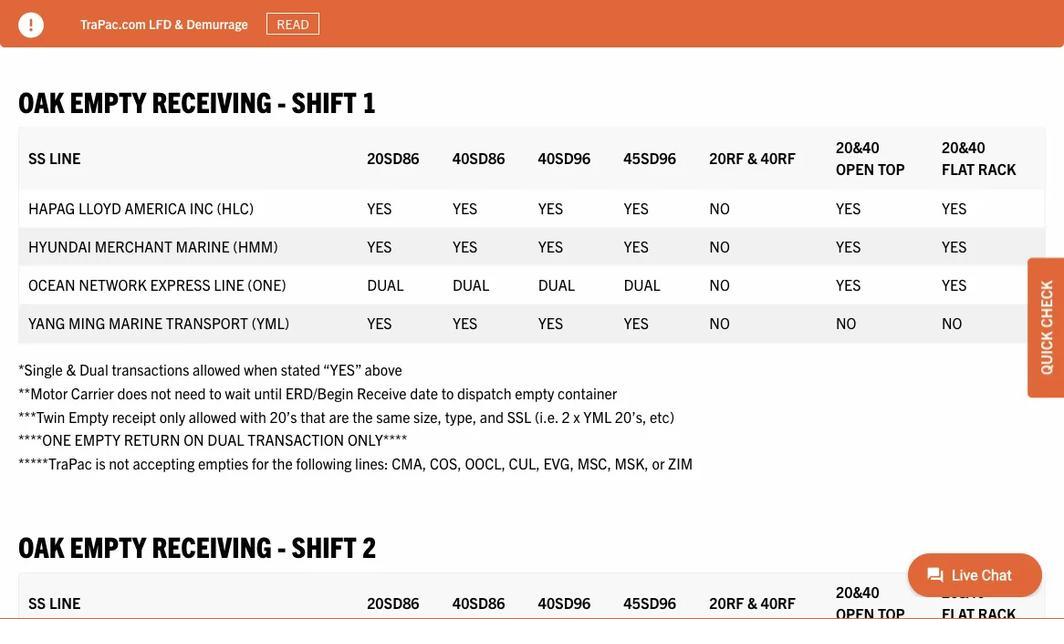 Task type: describe. For each thing, give the bounding box(es) containing it.
flat
[[942, 160, 975, 178]]

ocean network express line (one)
[[28, 276, 286, 294]]

cma,
[[392, 455, 427, 473]]

20&40 flat rack
[[942, 138, 1017, 178]]

quick check
[[1037, 281, 1055, 376]]

receipt
[[112, 408, 156, 426]]

lines:
[[355, 455, 389, 473]]

erd/begin
[[285, 385, 354, 403]]

top
[[878, 160, 905, 178]]

size,
[[414, 408, 442, 426]]

trapac.com lfd & demurrage
[[80, 15, 248, 32]]

dispatch
[[457, 385, 512, 403]]

0 vertical spatial not
[[151, 385, 171, 403]]

hyundai merchant marine (hmm)
[[28, 238, 278, 256]]

empty for oak empty receiving                - shift 1
[[70, 83, 146, 118]]

dual
[[79, 361, 108, 380]]

x
[[574, 408, 580, 426]]

oak empty receiving                - shift 2
[[18, 529, 377, 564]]

**motor
[[18, 385, 68, 403]]

receiving for 2
[[152, 529, 272, 564]]

oak for oak empty receiving                - shift 2
[[18, 529, 64, 564]]

yml
[[584, 408, 612, 426]]

etc)
[[650, 408, 675, 426]]

40rf for 1
[[761, 149, 796, 167]]

ocean
[[28, 276, 75, 294]]

ss for oak empty receiving                - shift 1
[[28, 149, 46, 167]]

(yml)
[[252, 314, 290, 333]]

1 horizontal spatial the
[[353, 408, 373, 426]]

does
[[117, 385, 147, 403]]

40sd96 for oak empty receiving                - shift 1
[[538, 149, 591, 167]]

read link
[[266, 13, 320, 35]]

oak for oak empty receiving                - shift 1
[[18, 83, 64, 118]]

wait
[[225, 385, 251, 403]]

no for yang ming marine transport (yml)
[[710, 314, 730, 333]]

1
[[362, 83, 377, 118]]

(i.e.
[[535, 408, 559, 426]]

quick check link
[[1028, 258, 1065, 398]]

only
[[159, 408, 185, 426]]

20's,
[[615, 408, 647, 426]]

line for oak empty receiving                - shift 1
[[49, 149, 81, 167]]

that
[[301, 408, 326, 426]]

yang
[[28, 314, 65, 333]]

line for oak empty receiving                - shift 2
[[49, 595, 81, 613]]

msk,
[[615, 455, 649, 473]]

on
[[184, 431, 204, 450]]

(hmm)
[[233, 238, 278, 256]]

same
[[376, 408, 410, 426]]

hapag lloyd america inc (hlc)
[[28, 199, 254, 217]]

shift for 2
[[292, 529, 357, 564]]

(hlc)
[[217, 199, 254, 217]]

rack
[[979, 160, 1017, 178]]

- for 1
[[278, 83, 286, 118]]

*****trapac
[[18, 455, 92, 473]]

no for hyundai merchant marine (hmm)
[[710, 238, 730, 256]]

20rf for oak empty receiving                - shift 1
[[710, 149, 744, 167]]

ssl
[[507, 408, 532, 426]]

20rf & 40rf for oak empty receiving                - shift 1
[[710, 149, 796, 167]]

is
[[95, 455, 106, 473]]

0 horizontal spatial the
[[272, 455, 293, 473]]

cos,
[[430, 455, 462, 473]]

receiving for 1
[[152, 83, 272, 118]]

merchant
[[95, 238, 172, 256]]

type,
[[445, 408, 477, 426]]

*single & dual transactions allowed when stated "yes" above **motor carrier does not need to wait until erd/begin receive date to dispatch empty container ***twin empty receipt only allowed with 20's that are the same size, type, and ssl (i.e. 2 x yml 20's, etc) ****one empty return on dual transaction only**** *****trapac is not accepting empties for the following lines: cma, cos, oocl, cul, evg, msc, msk, or zim
[[18, 361, 693, 473]]

are
[[329, 408, 349, 426]]

or
[[652, 455, 665, 473]]

45sd96 for 2
[[624, 595, 676, 613]]

marine for (hmm)
[[176, 238, 230, 256]]

zim
[[668, 455, 693, 473]]

accepting
[[133, 455, 195, 473]]

20&40 inside 20&40 open top
[[836, 138, 880, 156]]

0 vertical spatial allowed
[[193, 361, 241, 380]]

express
[[150, 276, 211, 294]]

20&40 inside 20&40 flat rack
[[942, 138, 986, 156]]

20's
[[270, 408, 297, 426]]

20&40 open top
[[836, 138, 905, 178]]

2 to from the left
[[442, 385, 454, 403]]

network
[[79, 276, 147, 294]]

oocl,
[[465, 455, 506, 473]]

empty
[[68, 408, 109, 426]]

ss for oak empty receiving                - shift 2
[[28, 595, 46, 613]]

demurrage
[[186, 15, 248, 32]]

for
[[252, 455, 269, 473]]

open
[[836, 160, 875, 178]]



Task type: vqa. For each thing, say whether or not it's contained in the screenshot.


Task type: locate. For each thing, give the bounding box(es) containing it.
1 vertical spatial 2
[[362, 529, 377, 564]]

oak
[[18, 83, 64, 118], [18, 529, 64, 564]]

marine down ocean network express line (one)
[[109, 314, 163, 333]]

inc
[[190, 199, 213, 217]]

0 vertical spatial 20rf
[[710, 149, 744, 167]]

above
[[365, 361, 402, 380]]

1 vertical spatial empty
[[74, 431, 121, 450]]

allowed up wait
[[193, 361, 241, 380]]

oak down *****trapac
[[18, 529, 64, 564]]

and
[[480, 408, 504, 426]]

2 20sd86 from the top
[[367, 595, 420, 613]]

0 vertical spatial 20sd86
[[367, 149, 420, 167]]

1 vertical spatial 40sd86
[[453, 595, 505, 613]]

***twin
[[18, 408, 65, 426]]

1 vertical spatial marine
[[109, 314, 163, 333]]

1 shift from the top
[[292, 83, 357, 118]]

45sd96
[[624, 149, 676, 167], [624, 595, 676, 613]]

empty down 'is'
[[70, 529, 146, 564]]

2 40sd86 from the top
[[453, 595, 505, 613]]

1 45sd96 from the top
[[624, 149, 676, 167]]

empty
[[515, 385, 555, 403]]

"yes"
[[323, 361, 361, 380]]

the right are
[[353, 408, 373, 426]]

1 40rf from the top
[[761, 149, 796, 167]]

lloyd
[[78, 199, 121, 217]]

0 vertical spatial 40sd96
[[538, 149, 591, 167]]

empty up 'is'
[[74, 431, 121, 450]]

ss line for oak empty receiving                - shift 2
[[28, 595, 81, 613]]

dual inside *single & dual transactions allowed when stated "yes" above **motor carrier does not need to wait until erd/begin receive date to dispatch empty container ***twin empty receipt only allowed with 20's that are the same size, type, and ssl (i.e. 2 x yml 20's, etc) ****one empty return on dual transaction only**** *****trapac is not accepting empties for the following lines: cma, cos, oocl, cul, evg, msc, msk, or zim
[[208, 431, 244, 450]]

20sd86 for oak empty receiving                - shift 1
[[367, 149, 420, 167]]

1 horizontal spatial to
[[442, 385, 454, 403]]

- for 2
[[278, 529, 286, 564]]

check
[[1037, 281, 1055, 328]]

1 vertical spatial oak
[[18, 529, 64, 564]]

ss
[[28, 149, 46, 167], [28, 595, 46, 613]]

0 vertical spatial the
[[353, 408, 373, 426]]

when
[[244, 361, 278, 380]]

dual
[[367, 276, 404, 294], [453, 276, 490, 294], [538, 276, 575, 294], [624, 276, 661, 294], [208, 431, 244, 450]]

0 horizontal spatial not
[[109, 455, 129, 473]]

40rf
[[761, 149, 796, 167], [761, 595, 796, 613]]

1 vertical spatial the
[[272, 455, 293, 473]]

1 vertical spatial 20rf & 40rf
[[710, 595, 796, 613]]

date
[[410, 385, 438, 403]]

1 vertical spatial 20sd86
[[367, 595, 420, 613]]

oak empty receiving                - shift 1
[[18, 83, 377, 118]]

2 down "lines:" in the bottom of the page
[[362, 529, 377, 564]]

1 vertical spatial not
[[109, 455, 129, 473]]

stated
[[281, 361, 320, 380]]

0 horizontal spatial marine
[[109, 314, 163, 333]]

& inside *single & dual transactions allowed when stated "yes" above **motor carrier does not need to wait until erd/begin receive date to dispatch empty container ***twin empty receipt only allowed with 20's that are the same size, type, and ssl (i.e. 2 x yml 20's, etc) ****one empty return on dual transaction only**** *****trapac is not accepting empties for the following lines: cma, cos, oocl, cul, evg, msc, msk, or zim
[[66, 361, 76, 380]]

shift down following
[[292, 529, 357, 564]]

the right for
[[272, 455, 293, 473]]

1 40sd96 from the top
[[538, 149, 591, 167]]

2
[[562, 408, 570, 426], [362, 529, 377, 564]]

1 horizontal spatial 2
[[562, 408, 570, 426]]

40sd86 for oak empty receiving                - shift 1
[[453, 149, 505, 167]]

marine for transport
[[109, 314, 163, 333]]

oak down solid icon
[[18, 83, 64, 118]]

msc,
[[578, 455, 612, 473]]

0 vertical spatial 20rf & 40rf
[[710, 149, 796, 167]]

receiving down "demurrage"
[[152, 83, 272, 118]]

20sd86
[[367, 149, 420, 167], [367, 595, 420, 613]]

0 vertical spatial line
[[49, 149, 81, 167]]

transactions
[[112, 361, 189, 380]]

2 20rf & 40rf from the top
[[710, 595, 796, 613]]

*single
[[18, 361, 63, 380]]

line
[[49, 149, 81, 167], [214, 276, 244, 294], [49, 595, 81, 613]]

2 receiving from the top
[[152, 529, 272, 564]]

hapag
[[28, 199, 75, 217]]

0 vertical spatial ss line
[[28, 149, 81, 167]]

allowed
[[193, 361, 241, 380], [189, 408, 237, 426]]

2 shift from the top
[[292, 529, 357, 564]]

only****
[[348, 431, 407, 450]]

no for hapag lloyd america inc (hlc)
[[710, 199, 730, 217]]

1 40sd86 from the top
[[453, 149, 505, 167]]

1 to from the left
[[209, 385, 222, 403]]

following
[[296, 455, 352, 473]]

0 horizontal spatial to
[[209, 385, 222, 403]]

1 ss from the top
[[28, 149, 46, 167]]

not right 'is'
[[109, 455, 129, 473]]

trapac.com
[[80, 15, 146, 32]]

0 vertical spatial 2
[[562, 408, 570, 426]]

0 vertical spatial marine
[[176, 238, 230, 256]]

45sd96 for 1
[[624, 149, 676, 167]]

allowed up on
[[189, 408, 237, 426]]

shift for 1
[[292, 83, 357, 118]]

(one)
[[248, 276, 286, 294]]

1 receiving from the top
[[152, 83, 272, 118]]

no for ocean network express line (one)
[[710, 276, 730, 294]]

quick
[[1037, 332, 1055, 376]]

1 vertical spatial 40sd96
[[538, 595, 591, 613]]

marine
[[176, 238, 230, 256], [109, 314, 163, 333]]

1 vertical spatial 40rf
[[761, 595, 796, 613]]

transaction
[[248, 431, 344, 450]]

2 40rf from the top
[[761, 595, 796, 613]]

hyundai
[[28, 238, 91, 256]]

return
[[124, 431, 180, 450]]

0 horizontal spatial 2
[[362, 529, 377, 564]]

1 20rf from the top
[[710, 149, 744, 167]]

2 ss line from the top
[[28, 595, 81, 613]]

marine down the 'inc'
[[176, 238, 230, 256]]

20rf
[[710, 149, 744, 167], [710, 595, 744, 613]]

0 vertical spatial oak
[[18, 83, 64, 118]]

ming
[[69, 314, 105, 333]]

20rf for oak empty receiving                - shift 2
[[710, 595, 744, 613]]

0 vertical spatial ss
[[28, 149, 46, 167]]

0 vertical spatial 45sd96
[[624, 149, 676, 167]]

1 ss line from the top
[[28, 149, 81, 167]]

empties
[[198, 455, 248, 473]]

40sd96 for oak empty receiving                - shift 2
[[538, 595, 591, 613]]

&
[[175, 15, 183, 32], [748, 149, 758, 167], [66, 361, 76, 380], [748, 595, 758, 613]]

0 vertical spatial shift
[[292, 83, 357, 118]]

container
[[558, 385, 618, 403]]

2 40sd96 from the top
[[538, 595, 591, 613]]

1 horizontal spatial marine
[[176, 238, 230, 256]]

0 vertical spatial 40rf
[[761, 149, 796, 167]]

not
[[151, 385, 171, 403], [109, 455, 129, 473]]

1 vertical spatial 45sd96
[[624, 595, 676, 613]]

america
[[125, 199, 186, 217]]

2 left x
[[562, 408, 570, 426]]

lfd
[[149, 15, 172, 32]]

ss line
[[28, 149, 81, 167], [28, 595, 81, 613]]

need
[[175, 385, 206, 403]]

read
[[277, 16, 309, 32]]

0 vertical spatial -
[[278, 83, 286, 118]]

20sd86 for oak empty receiving                - shift 2
[[367, 595, 420, 613]]

2 inside *single & dual transactions allowed when stated "yes" above **motor carrier does not need to wait until erd/begin receive date to dispatch empty container ***twin empty receipt only allowed with 20's that are the same size, type, and ssl (i.e. 2 x yml 20's, etc) ****one empty return on dual transaction only**** *****trapac is not accepting empties for the following lines: cma, cos, oocl, cul, evg, msc, msk, or zim
[[562, 408, 570, 426]]

empty
[[70, 83, 146, 118], [74, 431, 121, 450], [70, 529, 146, 564]]

to left wait
[[209, 385, 222, 403]]

40sd96
[[538, 149, 591, 167], [538, 595, 591, 613]]

2 45sd96 from the top
[[624, 595, 676, 613]]

-
[[278, 83, 286, 118], [278, 529, 286, 564]]

2 vertical spatial empty
[[70, 529, 146, 564]]

evg,
[[544, 455, 574, 473]]

until
[[254, 385, 282, 403]]

yang ming marine transport (yml)
[[28, 314, 290, 333]]

yes
[[367, 199, 392, 217], [453, 199, 478, 217], [538, 199, 563, 217], [624, 199, 649, 217], [836, 199, 861, 217], [942, 199, 967, 217], [367, 238, 392, 256], [453, 238, 478, 256], [538, 238, 563, 256], [624, 238, 649, 256], [836, 238, 861, 256], [942, 238, 967, 256], [836, 276, 861, 294], [942, 276, 967, 294], [367, 314, 392, 333], [453, 314, 478, 333], [538, 314, 563, 333], [624, 314, 649, 333]]

20rf & 40rf for oak empty receiving                - shift 2
[[710, 595, 796, 613]]

no
[[710, 199, 730, 217], [710, 238, 730, 256], [710, 276, 730, 294], [710, 314, 730, 333], [836, 314, 857, 333], [942, 314, 963, 333]]

2 ss from the top
[[28, 595, 46, 613]]

1 20rf & 40rf from the top
[[710, 149, 796, 167]]

1 oak from the top
[[18, 83, 64, 118]]

2 vertical spatial line
[[49, 595, 81, 613]]

20&40
[[836, 138, 880, 156], [942, 138, 986, 156], [836, 584, 880, 602], [942, 584, 986, 602]]

1 vertical spatial shift
[[292, 529, 357, 564]]

empty for oak empty receiving                - shift 2
[[70, 529, 146, 564]]

1 vertical spatial allowed
[[189, 408, 237, 426]]

40rf for 2
[[761, 595, 796, 613]]

ss line for oak empty receiving                - shift 1
[[28, 149, 81, 167]]

1 - from the top
[[278, 83, 286, 118]]

0 vertical spatial receiving
[[152, 83, 272, 118]]

the
[[353, 408, 373, 426], [272, 455, 293, 473]]

2 20rf from the top
[[710, 595, 744, 613]]

to
[[209, 385, 222, 403], [442, 385, 454, 403]]

1 vertical spatial receiving
[[152, 529, 272, 564]]

****one
[[18, 431, 71, 450]]

1 horizontal spatial not
[[151, 385, 171, 403]]

receiving down empties
[[152, 529, 272, 564]]

1 vertical spatial ss
[[28, 595, 46, 613]]

empty inside *single & dual transactions allowed when stated "yes" above **motor carrier does not need to wait until erd/begin receive date to dispatch empty container ***twin empty receipt only allowed with 20's that are the same size, type, and ssl (i.e. 2 x yml 20's, etc) ****one empty return on dual transaction only**** *****trapac is not accepting empties for the following lines: cma, cos, oocl, cul, evg, msc, msk, or zim
[[74, 431, 121, 450]]

1 vertical spatial 20rf
[[710, 595, 744, 613]]

with
[[240, 408, 266, 426]]

2 - from the top
[[278, 529, 286, 564]]

shift left 1
[[292, 83, 357, 118]]

1 20sd86 from the top
[[367, 149, 420, 167]]

solid image
[[18, 12, 44, 38]]

0 vertical spatial 40sd86
[[453, 149, 505, 167]]

carrier
[[71, 385, 114, 403]]

1 vertical spatial -
[[278, 529, 286, 564]]

not down "transactions"
[[151, 385, 171, 403]]

2 oak from the top
[[18, 529, 64, 564]]

1 vertical spatial line
[[214, 276, 244, 294]]

40sd86 for oak empty receiving                - shift 2
[[453, 595, 505, 613]]

empty down trapac.com at the left of the page
[[70, 83, 146, 118]]

transport
[[166, 314, 248, 333]]

to right date
[[442, 385, 454, 403]]

20rf & 40rf
[[710, 149, 796, 167], [710, 595, 796, 613]]

1 vertical spatial ss line
[[28, 595, 81, 613]]

receive
[[357, 385, 407, 403]]

0 vertical spatial empty
[[70, 83, 146, 118]]

cul,
[[509, 455, 540, 473]]



